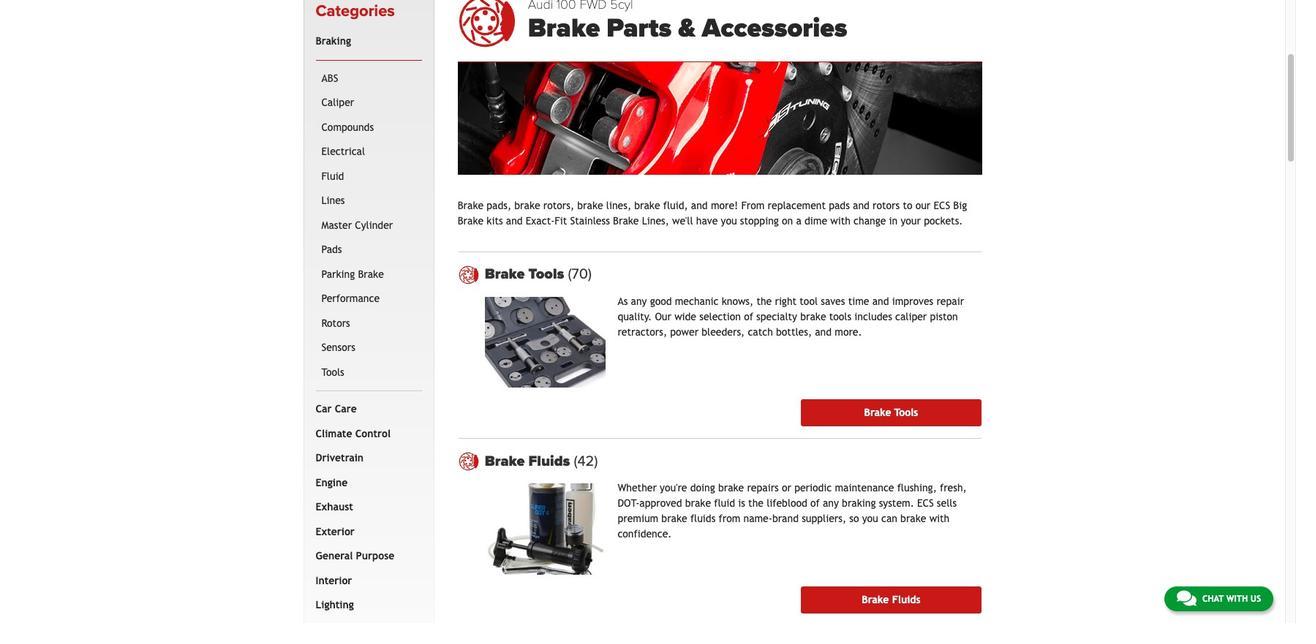 Task type: describe. For each thing, give the bounding box(es) containing it.
fluid
[[321, 170, 344, 182]]

car care link
[[313, 397, 419, 422]]

change
[[854, 215, 886, 226]]

fit
[[555, 215, 567, 226]]

brake inside 'link'
[[864, 407, 891, 418]]

braking link
[[313, 29, 419, 54]]

and up includes
[[872, 295, 889, 307]]

fluid link
[[319, 164, 419, 189]]

brake tools for bottommost the brake tools 'link'
[[864, 407, 918, 418]]

dot-
[[618, 497, 639, 509]]

abs
[[321, 72, 338, 84]]

stopping
[[740, 215, 779, 226]]

caliper
[[895, 311, 927, 322]]

engine link
[[313, 471, 419, 495]]

purpose
[[356, 550, 394, 562]]

sensors link
[[319, 336, 419, 360]]

brake down doing
[[685, 497, 711, 509]]

lighting link
[[313, 593, 419, 618]]

master cylinder
[[321, 219, 393, 231]]

car
[[316, 403, 332, 415]]

chat with us link
[[1164, 587, 1273, 611]]

replacement
[[768, 199, 826, 211]]

brake up fluid
[[718, 482, 744, 494]]

big
[[953, 199, 967, 211]]

exterior link
[[313, 520, 419, 544]]

of for brake tools
[[744, 311, 753, 322]]

ecs inside brake pads, brake rotors, brake lines, brake fluid, and more! from replacement pads and rotors to our ecs big brake kits and exact-fit stainless brake lines, we'll have you stopping on a dime with change in your pockets.
[[934, 199, 950, 211]]

the inside as any good mechanic knows, the right tool saves time and improves repair quality. our wide selection of specialty brake tools includes caliper piston retractors, power bleeders, catch bottles, and more.
[[757, 295, 772, 307]]

chat
[[1202, 594, 1224, 604]]

your
[[901, 215, 921, 226]]

and right the kits
[[506, 215, 523, 226]]

maintenance
[[835, 482, 894, 494]]

any inside as any good mechanic knows, the right tool saves time and improves repair quality. our wide selection of specialty brake tools includes caliper piston retractors, power bleeders, catch bottles, and more.
[[631, 295, 647, 307]]

pads link
[[319, 238, 419, 262]]

1 vertical spatial brake tools link
[[801, 399, 981, 426]]

climate control
[[316, 428, 391, 439]]

brake up lines,
[[634, 199, 660, 211]]

more!
[[711, 199, 738, 211]]

the inside whether you're doing brake repairs or periodic maintenance flushing, fresh, dot-approved brake fluid is the lifeblood of any braking system. ecs sells premium brake fluids from name-brand suppliers, so you can brake with confidence.
[[748, 497, 764, 509]]

performance link
[[319, 287, 419, 311]]

good
[[650, 295, 672, 307]]

0 vertical spatial brake tools link
[[485, 266, 981, 283]]

parking brake
[[321, 268, 384, 280]]

engine
[[316, 477, 348, 488]]

knows,
[[722, 295, 753, 307]]

whether you're doing brake repairs or periodic maintenance flushing, fresh, dot-approved brake fluid is the lifeblood of any braking system. ecs sells premium brake fluids from name-brand suppliers, so you can brake with confidence.
[[618, 482, 967, 540]]

lighting
[[316, 599, 354, 611]]

right
[[775, 295, 797, 307]]

rotors
[[321, 317, 350, 329]]

kits
[[487, 215, 503, 226]]

tool
[[800, 295, 818, 307]]

fluid,
[[663, 199, 688, 211]]

as
[[618, 295, 628, 307]]

as any good mechanic knows, the right tool saves time and improves repair quality. our wide selection of specialty brake tools includes caliper piston retractors, power bleeders, catch bottles, and more.
[[618, 295, 964, 338]]

and up have
[[691, 199, 708, 211]]

approved
[[639, 497, 682, 509]]

dime
[[805, 215, 827, 226]]

and down tools
[[815, 326, 832, 338]]

with for dime
[[830, 215, 851, 226]]

of for brake fluids
[[810, 497, 820, 509]]

premium
[[618, 513, 658, 524]]

parts
[[607, 13, 671, 44]]

general purpose link
[[313, 544, 419, 569]]

brake parts & accessories banner image image
[[458, 62, 982, 175]]

categories
[[316, 1, 395, 20]]

bottles,
[[776, 326, 812, 338]]

brake tools thumbnail image image
[[485, 297, 606, 388]]

brake down "system."
[[900, 513, 926, 524]]

from
[[719, 513, 740, 524]]

compounds link
[[319, 115, 419, 140]]

we'll
[[672, 215, 693, 226]]

master
[[321, 219, 352, 231]]

stainless
[[570, 215, 610, 226]]

brake fluids for brake fluids link to the top
[[485, 452, 574, 470]]

piston
[[930, 311, 958, 322]]

you inside whether you're doing brake repairs or periodic maintenance flushing, fresh, dot-approved brake fluid is the lifeblood of any braking system. ecs sells premium brake fluids from name-brand suppliers, so you can brake with confidence.
[[862, 513, 878, 524]]

exterior
[[316, 526, 355, 537]]

electrical link
[[319, 140, 419, 164]]

catch
[[748, 326, 773, 338]]

fluid
[[714, 497, 735, 509]]

fluids for brake fluids link to the top
[[528, 452, 570, 470]]

tools link
[[319, 360, 419, 385]]

wide
[[674, 311, 696, 322]]

0 vertical spatial brake fluids link
[[485, 452, 981, 470]]

climate
[[316, 428, 352, 439]]

mechanic
[[675, 295, 719, 307]]

power
[[670, 326, 699, 338]]

you're
[[660, 482, 687, 494]]

exhaust link
[[313, 495, 419, 520]]

quality.
[[618, 311, 652, 322]]

braking subcategories element
[[316, 60, 422, 392]]

rotors,
[[543, 199, 574, 211]]

brake parts & accessories
[[528, 13, 847, 44]]

retractors,
[[618, 326, 667, 338]]

interior
[[316, 575, 352, 586]]

1 horizontal spatial tools
[[528, 266, 564, 283]]

ecs inside whether you're doing brake repairs or periodic maintenance flushing, fresh, dot-approved brake fluid is the lifeblood of any braking system. ecs sells premium brake fluids from name-brand suppliers, so you can brake with confidence.
[[917, 497, 934, 509]]

selection
[[699, 311, 741, 322]]

brake up exact-
[[514, 199, 540, 211]]

have
[[696, 215, 718, 226]]

2 vertical spatial with
[[1226, 594, 1248, 604]]

1 vertical spatial brake fluids link
[[801, 586, 981, 613]]

exact-
[[526, 215, 555, 226]]

fluids
[[690, 513, 716, 524]]

more.
[[835, 326, 862, 338]]

control
[[355, 428, 391, 439]]



Task type: locate. For each thing, give the bounding box(es) containing it.
performance
[[321, 293, 380, 304]]

brake tools inside 'link'
[[864, 407, 918, 418]]

0 vertical spatial ecs
[[934, 199, 950, 211]]

interior link
[[313, 569, 419, 593]]

0 horizontal spatial tools
[[321, 366, 344, 378]]

and up change
[[853, 199, 870, 211]]

0 vertical spatial tools
[[528, 266, 564, 283]]

a
[[796, 215, 801, 226]]

with inside brake pads, brake rotors, brake lines, brake fluid, and more! from replacement pads and rotors to our ecs big brake kits and exact-fit stainless brake lines, we'll have you stopping on a dime with change in your pockets.
[[830, 215, 851, 226]]

with for brake
[[929, 513, 950, 524]]

you right so
[[862, 513, 878, 524]]

with
[[830, 215, 851, 226], [929, 513, 950, 524], [1226, 594, 1248, 604]]

with left us
[[1226, 594, 1248, 604]]

you inside brake pads, brake rotors, brake lines, brake fluid, and more! from replacement pads and rotors to our ecs big brake kits and exact-fit stainless brake lines, we'll have you stopping on a dime with change in your pockets.
[[721, 215, 737, 226]]

repairs
[[747, 482, 779, 494]]

0 horizontal spatial fluids
[[528, 452, 570, 470]]

you down more!
[[721, 215, 737, 226]]

lines
[[321, 195, 345, 206]]

doing
[[690, 482, 715, 494]]

bleeders,
[[702, 326, 745, 338]]

rotors
[[873, 199, 900, 211]]

pockets.
[[924, 215, 963, 226]]

any up quality.
[[631, 295, 647, 307]]

1 vertical spatial of
[[810, 497, 820, 509]]

1 vertical spatial brake fluids
[[862, 594, 920, 605]]

ecs down flushing,
[[917, 497, 934, 509]]

whether
[[618, 482, 657, 494]]

drivetrain
[[316, 452, 364, 464]]

1 vertical spatial brake tools
[[864, 407, 918, 418]]

accessories
[[702, 13, 847, 44]]

fluids
[[528, 452, 570, 470], [892, 594, 920, 605]]

1 horizontal spatial you
[[862, 513, 878, 524]]

braking
[[316, 35, 351, 47]]

0 horizontal spatial of
[[744, 311, 753, 322]]

master cylinder link
[[319, 213, 419, 238]]

lines link
[[319, 189, 419, 213]]

brake fluids link
[[485, 452, 981, 470], [801, 586, 981, 613]]

lifeblood
[[767, 497, 807, 509]]

any up suppliers,
[[823, 497, 839, 509]]

0 vertical spatial you
[[721, 215, 737, 226]]

0 horizontal spatial brake fluids
[[485, 452, 574, 470]]

brake down approved
[[661, 513, 687, 524]]

with inside whether you're doing brake repairs or periodic maintenance flushing, fresh, dot-approved brake fluid is the lifeblood of any braking system. ecs sells premium brake fluids from name-brand suppliers, so you can brake with confidence.
[[929, 513, 950, 524]]

0 horizontal spatial you
[[721, 215, 737, 226]]

includes
[[855, 311, 892, 322]]

0 horizontal spatial brake tools
[[485, 266, 568, 283]]

brand
[[772, 513, 799, 524]]

in
[[889, 215, 898, 226]]

0 horizontal spatial any
[[631, 295, 647, 307]]

0 vertical spatial of
[[744, 311, 753, 322]]

of inside as any good mechanic knows, the right tool saves time and improves repair quality. our wide selection of specialty brake tools includes caliper piston retractors, power bleeders, catch bottles, and more.
[[744, 311, 753, 322]]

brake down tool at top
[[800, 311, 826, 322]]

from
[[741, 199, 765, 211]]

0 vertical spatial with
[[830, 215, 851, 226]]

1 horizontal spatial brake tools
[[864, 407, 918, 418]]

sells
[[937, 497, 957, 509]]

any inside whether you're doing brake repairs or periodic maintenance flushing, fresh, dot-approved brake fluid is the lifeblood of any braking system. ecs sells premium brake fluids from name-brand suppliers, so you can brake with confidence.
[[823, 497, 839, 509]]

1 horizontal spatial fluids
[[892, 594, 920, 605]]

parking brake link
[[319, 262, 419, 287]]

brake fluids thumbnail image image
[[485, 484, 606, 575]]

of down periodic
[[810, 497, 820, 509]]

of
[[744, 311, 753, 322], [810, 497, 820, 509]]

brake
[[514, 199, 540, 211], [577, 199, 603, 211], [634, 199, 660, 211], [800, 311, 826, 322], [718, 482, 744, 494], [685, 497, 711, 509], [661, 513, 687, 524], [900, 513, 926, 524]]

brake tools for the topmost the brake tools 'link'
[[485, 266, 568, 283]]

brake inside braking subcategories "element"
[[358, 268, 384, 280]]

chat with us
[[1202, 594, 1261, 604]]

of inside whether you're doing brake repairs or periodic maintenance flushing, fresh, dot-approved brake fluid is the lifeblood of any braking system. ecs sells premium brake fluids from name-brand suppliers, so you can brake with confidence.
[[810, 497, 820, 509]]

name-
[[743, 513, 772, 524]]

comments image
[[1177, 590, 1196, 607]]

lines,
[[642, 215, 669, 226]]

or
[[782, 482, 791, 494]]

compounds
[[321, 121, 374, 133]]

and
[[691, 199, 708, 211], [853, 199, 870, 211], [506, 215, 523, 226], [872, 295, 889, 307], [815, 326, 832, 338]]

brake inside as any good mechanic knows, the right tool saves time and improves repair quality. our wide selection of specialty brake tools includes caliper piston retractors, power bleeders, catch bottles, and more.
[[800, 311, 826, 322]]

1 horizontal spatial with
[[929, 513, 950, 524]]

sensors
[[321, 342, 355, 353]]

braking
[[842, 497, 876, 509]]

our
[[655, 311, 671, 322]]

ecs
[[934, 199, 950, 211], [917, 497, 934, 509]]

abs link
[[319, 66, 419, 91]]

0 vertical spatial any
[[631, 295, 647, 307]]

system.
[[879, 497, 914, 509]]

2 horizontal spatial tools
[[894, 407, 918, 418]]

the right is
[[748, 497, 764, 509]]

rotors link
[[319, 311, 419, 336]]

improves
[[892, 295, 933, 307]]

periodic
[[794, 482, 832, 494]]

2 vertical spatial tools
[[894, 407, 918, 418]]

1 vertical spatial with
[[929, 513, 950, 524]]

with down sells
[[929, 513, 950, 524]]

1 vertical spatial ecs
[[917, 497, 934, 509]]

0 vertical spatial the
[[757, 295, 772, 307]]

our
[[915, 199, 931, 211]]

to
[[903, 199, 912, 211]]

saves
[[821, 295, 845, 307]]

0 vertical spatial brake fluids
[[485, 452, 574, 470]]

1 horizontal spatial any
[[823, 497, 839, 509]]

1 vertical spatial the
[[748, 497, 764, 509]]

with down pads
[[830, 215, 851, 226]]

0 horizontal spatial with
[[830, 215, 851, 226]]

1 vertical spatial fluids
[[892, 594, 920, 605]]

0 vertical spatial brake tools
[[485, 266, 568, 283]]

1 vertical spatial tools
[[321, 366, 344, 378]]

1 vertical spatial you
[[862, 513, 878, 524]]

1 horizontal spatial of
[[810, 497, 820, 509]]

car care
[[316, 403, 357, 415]]

caliper
[[321, 97, 354, 108]]

2 horizontal spatial with
[[1226, 594, 1248, 604]]

of down knows,
[[744, 311, 753, 322]]

any
[[631, 295, 647, 307], [823, 497, 839, 509]]

you
[[721, 215, 737, 226], [862, 513, 878, 524]]

general purpose
[[316, 550, 394, 562]]

tools inside "link"
[[321, 366, 344, 378]]

the
[[757, 295, 772, 307], [748, 497, 764, 509]]

on
[[782, 215, 793, 226]]

fresh,
[[940, 482, 967, 494]]

repair
[[936, 295, 964, 307]]

exhaust
[[316, 501, 353, 513]]

0 vertical spatial fluids
[[528, 452, 570, 470]]

parking
[[321, 268, 355, 280]]

can
[[881, 513, 897, 524]]

the up the specialty
[[757, 295, 772, 307]]

fluids for the bottom brake fluids link
[[892, 594, 920, 605]]

ecs up pockets.
[[934, 199, 950, 211]]

brake up stainless
[[577, 199, 603, 211]]

pads,
[[487, 199, 511, 211]]

1 horizontal spatial brake fluids
[[862, 594, 920, 605]]

care
[[335, 403, 357, 415]]

&
[[678, 13, 695, 44]]

brake pads, brake rotors, brake lines, brake fluid, and more! from replacement pads and rotors to our ecs big brake kits and exact-fit stainless brake lines, we'll have you stopping on a dime with change in your pockets.
[[458, 199, 967, 226]]

pads
[[321, 244, 342, 255]]

1 vertical spatial any
[[823, 497, 839, 509]]

brake fluids for the bottom brake fluids link
[[862, 594, 920, 605]]

brake tools
[[485, 266, 568, 283], [864, 407, 918, 418]]



Task type: vqa. For each thing, say whether or not it's contained in the screenshot.
the when
no



